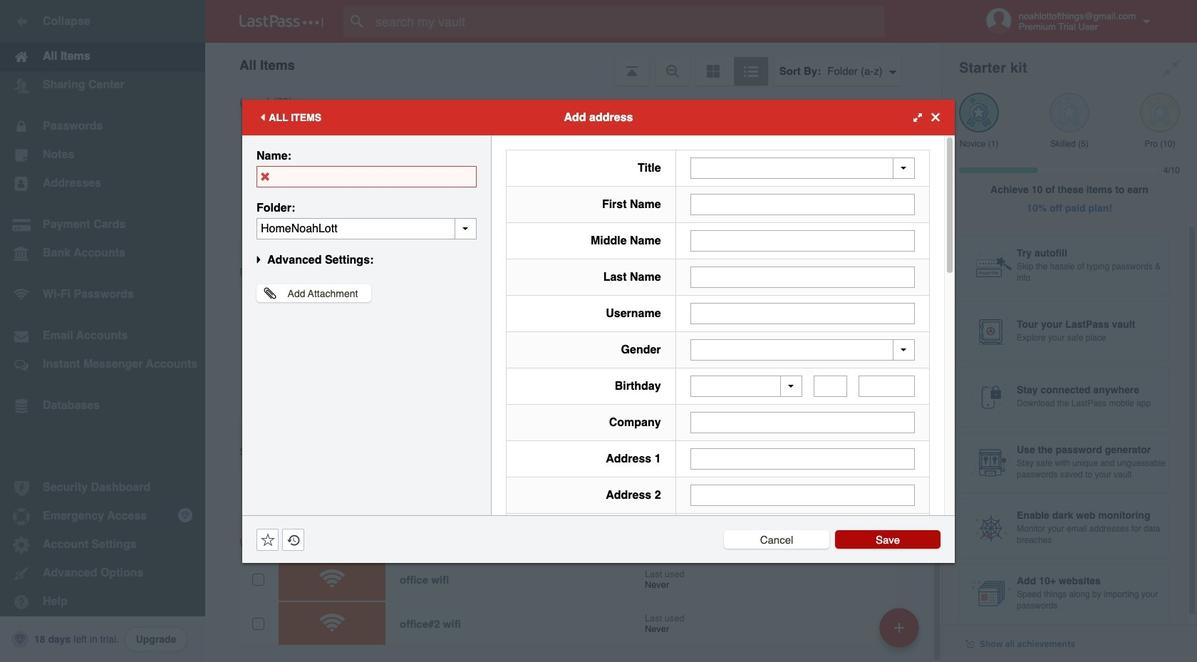 Task type: locate. For each thing, give the bounding box(es) containing it.
new item navigation
[[875, 604, 928, 662]]

None text field
[[257, 166, 477, 187], [690, 194, 915, 215], [257, 218, 477, 239], [690, 230, 915, 251], [690, 303, 915, 324], [859, 376, 915, 397], [690, 412, 915, 433], [690, 485, 915, 506], [257, 166, 477, 187], [690, 194, 915, 215], [257, 218, 477, 239], [690, 230, 915, 251], [690, 303, 915, 324], [859, 376, 915, 397], [690, 412, 915, 433], [690, 485, 915, 506]]

vault options navigation
[[205, 43, 942, 86]]

main navigation navigation
[[0, 0, 205, 662]]

None text field
[[690, 266, 915, 288], [814, 376, 848, 397], [690, 448, 915, 470], [690, 266, 915, 288], [814, 376, 848, 397], [690, 448, 915, 470]]

lastpass image
[[240, 15, 324, 28]]

search my vault text field
[[344, 6, 913, 37]]

dialog
[[242, 99, 955, 662]]



Task type: vqa. For each thing, say whether or not it's contained in the screenshot.
NEW ITEM NAVIGATION
yes



Task type: describe. For each thing, give the bounding box(es) containing it.
Search search field
[[344, 6, 913, 37]]

new item image
[[895, 623, 905, 633]]



